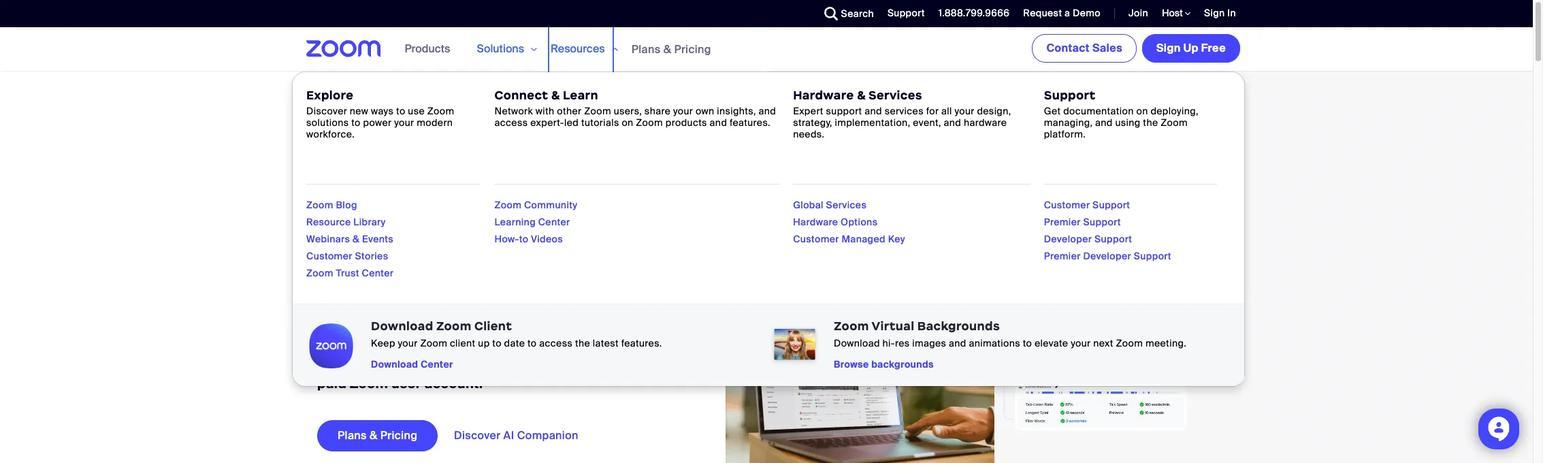 Task type: describe. For each thing, give the bounding box(es) containing it.
key
[[888, 233, 906, 245]]

1.888.799.9666
[[939, 7, 1010, 19]]

implementation,
[[835, 117, 911, 129]]

demo
[[1073, 7, 1101, 19]]

and inside support get documentation on deploying, managing, and using the zoom platform.
[[1096, 117, 1113, 129]]

your right fit
[[400, 89, 419, 101]]

other
[[557, 105, 582, 117]]

products
[[666, 117, 707, 129]]

webinars
[[306, 233, 350, 245]]

sign for sign up free
[[1157, 41, 1181, 55]]

tutorials
[[581, 117, 619, 129]]

on inside connect & learn network with other zoom users, share your own insights, and access expert-led tutorials on zoom products and features.
[[622, 117, 634, 129]]

1 horizontal spatial center
[[421, 358, 453, 370]]

and right products
[[710, 117, 727, 129]]

client
[[450, 337, 476, 349]]

how-
[[495, 233, 519, 245]]

& inside connect & learn network with other zoom users, share your own insights, and access expert-led tutorials on zoom products and features.
[[551, 88, 560, 103]]

download zoom client image
[[306, 320, 358, 371]]

to left fit
[[376, 89, 385, 101]]

tools
[[350, 89, 373, 101]]

browse backgrounds
[[834, 358, 934, 370]]

backgrounds
[[872, 358, 934, 370]]

effective
[[317, 252, 533, 312]]

that inside zoom ai companion is your trusted digital assistant that empowers you.
[[657, 337, 683, 354]]

resources
[[551, 42, 605, 56]]

customer inside the global services hardware options customer managed key
[[793, 233, 839, 245]]

modern
[[417, 117, 453, 129]]

right image
[[532, 90, 546, 101]]

hardware inside the global services hardware options customer managed key
[[793, 216, 838, 228]]

hi-
[[883, 337, 895, 349]]

next
[[1094, 337, 1114, 349]]

solutions button
[[477, 27, 537, 71]]

1 horizontal spatial discover
[[454, 429, 501, 443]]

host button
[[1162, 7, 1191, 20]]

assistant
[[595, 337, 654, 354]]

led
[[564, 117, 579, 129]]

learning center link
[[495, 216, 570, 228]]

sales
[[1093, 41, 1123, 55]]

zoom community learning center how-to videos
[[495, 199, 578, 245]]

your inside explore discover new ways to use zoom solutions to power your modern workforce.
[[394, 117, 414, 129]]

managing,
[[1044, 117, 1093, 129]]

images
[[913, 337, 947, 349]]

zoom up resource
[[306, 199, 334, 211]]

0 horizontal spatial learn
[[479, 89, 506, 101]]

to inside "zoom virtual backgrounds download hi-res images and animations to elevate your next zoom meeting."
[[1023, 337, 1032, 349]]

with inside connect & learn network with other zoom users, share your own insights, and access expert-led tutorials on zoom products and features.
[[536, 105, 555, 117]]

zoom inside zoom community learning center how-to videos
[[495, 199, 522, 211]]

support
[[826, 105, 862, 117]]

and right insights,
[[759, 105, 776, 117]]

learning
[[495, 216, 536, 228]]

companion for discover
[[517, 429, 579, 443]]

join link up the meetings "navigation"
[[1129, 7, 1149, 19]]

resource
[[306, 216, 351, 228]]

ai that makes you more
[[317, 148, 651, 259]]

share
[[645, 105, 671, 117]]

contact
[[1047, 41, 1090, 55]]

discover inside explore discover new ways to use zoom solutions to power your modern workforce.
[[306, 105, 347, 117]]

animations
[[969, 337, 1021, 349]]

for
[[927, 105, 939, 117]]

up
[[478, 337, 490, 349]]

events
[[362, 233, 394, 245]]

global services hardware options customer managed key
[[793, 199, 906, 245]]

with inside included at no additional cost with your paid zoom user account.
[[621, 356, 649, 373]]

library
[[354, 216, 386, 228]]

sign up free
[[1157, 41, 1226, 55]]

customer support premier support developer support premier developer support
[[1044, 199, 1172, 262]]

premier developer support link
[[1044, 250, 1172, 262]]

zoom trust center link
[[306, 267, 394, 279]]

resources button
[[551, 27, 618, 71]]

support get documentation on deploying, managing, and using the zoom platform.
[[1044, 88, 1199, 140]]

up
[[1184, 41, 1199, 55]]

explore discover new ways to use zoom solutions to power your modern workforce.
[[306, 88, 455, 140]]

banner containing explore
[[290, 27, 1246, 387]]

zoom right next at the right of the page
[[1116, 337, 1143, 349]]

options
[[841, 216, 878, 228]]

workforce.
[[306, 128, 355, 140]]

new
[[350, 105, 369, 117]]

features. inside connect & learn network with other zoom users, share your own insights, and access expert-led tutorials on zoom products and features.
[[730, 117, 771, 129]]

your inside hardware & services expert support and services for all your design, strategy, implementation, event, and hardware needs.
[[955, 105, 975, 117]]

0 vertical spatial zoom interface icon image
[[777, 177, 1046, 278]]

client
[[475, 319, 512, 334]]

res
[[895, 337, 910, 349]]

connect & learn network with other zoom users, share your own insights, and access expert-led tutorials on zoom products and features.
[[495, 88, 776, 129]]

2 premier from the top
[[1044, 250, 1081, 262]]

solutions
[[477, 42, 524, 56]]

zoom left trust
[[306, 267, 334, 279]]

features. inside download zoom client keep your zoom client up to date to access the latest features.
[[622, 337, 662, 349]]

companion for zoom
[[376, 337, 451, 354]]

customer inside 'customer support premier support developer support premier developer support'
[[1044, 199, 1090, 211]]

event,
[[913, 117, 942, 129]]

download inside "zoom virtual backgrounds download hi-res images and animations to elevate your next zoom meeting."
[[834, 337, 880, 349]]

1 premier from the top
[[1044, 216, 1081, 228]]

download center link
[[371, 358, 453, 370]]

using
[[1116, 117, 1141, 129]]

you
[[317, 200, 409, 259]]

services inside hardware & services expert support and services for all your design, strategy, implementation, event, and hardware needs.
[[869, 88, 923, 103]]

deploying,
[[1151, 105, 1199, 117]]

ai left tools
[[338, 89, 348, 101]]

cost
[[588, 356, 618, 373]]

host
[[1162, 7, 1186, 19]]

account.
[[425, 375, 483, 392]]

ai inside ai that makes you more
[[317, 148, 365, 207]]

community
[[524, 199, 578, 211]]

user
[[392, 375, 421, 392]]

included
[[419, 356, 478, 373]]

to right date
[[528, 337, 537, 349]]

request
[[1024, 7, 1062, 19]]

request a demo
[[1024, 7, 1101, 19]]

trusted
[[501, 337, 548, 354]]

0 horizontal spatial pricing
[[381, 429, 418, 443]]

hardware inside hardware & services expert support and services for all your design, strategy, implementation, event, and hardware needs.
[[793, 88, 854, 103]]

your inside download zoom client keep your zoom client up to date to access the latest features.
[[398, 337, 418, 349]]

resource library link
[[306, 216, 386, 228]]

included at no additional cost with your paid zoom user account.
[[317, 356, 682, 392]]

customer managed key link
[[793, 233, 906, 245]]

stories
[[355, 250, 388, 262]]



Task type: vqa. For each thing, say whether or not it's contained in the screenshot.
Products
yes



Task type: locate. For each thing, give the bounding box(es) containing it.
premier
[[1044, 216, 1081, 228], [1044, 250, 1081, 262]]

network
[[495, 105, 533, 117]]

0 vertical spatial developer
[[1044, 233, 1092, 245]]

sign for sign in
[[1205, 7, 1225, 19]]

to left elevate
[[1023, 337, 1032, 349]]

your inside "zoom virtual backgrounds download hi-res images and animations to elevate your next zoom meeting."
[[1071, 337, 1091, 349]]

1 vertical spatial center
[[362, 267, 394, 279]]

paid
[[317, 375, 347, 392]]

1 horizontal spatial plans & pricing
[[632, 42, 711, 56]]

hardware
[[793, 88, 854, 103], [793, 216, 838, 228]]

1 vertical spatial features.
[[622, 337, 662, 349]]

sign left in
[[1205, 7, 1225, 19]]

1 horizontal spatial plans
[[632, 42, 661, 56]]

1 vertical spatial discover
[[454, 429, 501, 443]]

sign inside button
[[1157, 41, 1181, 55]]

0 horizontal spatial on
[[622, 117, 634, 129]]

center down the community
[[538, 216, 570, 228]]

1 vertical spatial access
[[539, 337, 573, 349]]

customer down hardware options link
[[793, 233, 839, 245]]

download for center
[[371, 358, 418, 370]]

contact sales
[[1047, 41, 1123, 55]]

ai inside zoom ai companion is your trusted digital assistant that empowers you.
[[359, 337, 372, 354]]

customer stories link
[[306, 250, 388, 262]]

services inside the global services hardware options customer managed key
[[826, 199, 867, 211]]

center inside zoom community learning center how-to videos
[[538, 216, 570, 228]]

browse backgrounds link
[[834, 358, 934, 370]]

1 vertical spatial services
[[826, 199, 867, 211]]

customer support link
[[1044, 199, 1131, 211]]

additional
[[518, 356, 585, 373]]

that
[[376, 148, 480, 207], [657, 337, 683, 354]]

developer down developer support link
[[1084, 250, 1132, 262]]

access inside download zoom client keep your zoom client up to date to access the latest features.
[[539, 337, 573, 349]]

0 vertical spatial pricing
[[674, 42, 711, 56]]

0 vertical spatial sign
[[1205, 7, 1225, 19]]

services up hardware options link
[[826, 199, 867, 211]]

browse
[[834, 358, 869, 370]]

1 vertical spatial developer
[[1084, 250, 1132, 262]]

sign in link
[[1194, 0, 1243, 27], [1205, 7, 1237, 19]]

hardware down global
[[793, 216, 838, 228]]

1 vertical spatial sign
[[1157, 41, 1181, 55]]

0 vertical spatial the
[[1144, 117, 1159, 129]]

your left "own"
[[673, 105, 693, 117]]

1 vertical spatial zoom interface icon image
[[1004, 362, 1187, 430]]

0 horizontal spatial customer
[[306, 250, 353, 262]]

blog
[[336, 199, 357, 211]]

zoom up included
[[420, 337, 447, 349]]

ai up the empowers
[[359, 337, 372, 354]]

your inside connect & learn network with other zoom users, share your own insights, and access expert-led tutorials on zoom products and features.
[[673, 105, 693, 117]]

with down right image
[[536, 105, 555, 117]]

zoom interface icon image
[[777, 177, 1046, 278], [1004, 362, 1187, 430]]

on left deploying,
[[1137, 105, 1148, 117]]

1 horizontal spatial customer
[[793, 233, 839, 245]]

1 horizontal spatial sign
[[1205, 7, 1225, 19]]

you.
[[389, 356, 416, 373]]

access up additional
[[539, 337, 573, 349]]

ai tools to fit your needs
[[338, 89, 451, 101]]

with
[[536, 105, 555, 117], [621, 356, 649, 373]]

0 vertical spatial that
[[376, 148, 480, 207]]

2 vertical spatial center
[[421, 358, 453, 370]]

the right the using at the right of page
[[1144, 117, 1159, 129]]

1 vertical spatial customer
[[793, 233, 839, 245]]

0 vertical spatial hardware
[[793, 88, 854, 103]]

2 horizontal spatial customer
[[1044, 199, 1090, 211]]

your up the at
[[469, 337, 497, 354]]

join link
[[1119, 0, 1152, 27], [1129, 7, 1149, 19]]

download
[[371, 319, 434, 334], [834, 337, 880, 349], [371, 358, 418, 370]]

to left power
[[351, 117, 361, 129]]

center up account.
[[421, 358, 453, 370]]

your down assistant
[[652, 356, 682, 373]]

1 vertical spatial premier
[[1044, 250, 1081, 262]]

download up user
[[371, 358, 418, 370]]

connect
[[495, 88, 548, 103]]

companion inside zoom ai companion is your trusted digital assistant that empowers you.
[[376, 337, 451, 354]]

2 vertical spatial customer
[[306, 250, 353, 262]]

developer support link
[[1044, 233, 1133, 245]]

explore
[[306, 88, 354, 103]]

search button
[[814, 0, 878, 27]]

more inside ai that makes you more
[[421, 200, 546, 259]]

with down assistant
[[621, 356, 649, 373]]

1 vertical spatial plans & pricing
[[338, 429, 418, 443]]

0 vertical spatial access
[[495, 117, 528, 129]]

1 vertical spatial companion
[[517, 429, 579, 443]]

sign left up
[[1157, 41, 1181, 55]]

1 horizontal spatial learn
[[563, 88, 599, 103]]

0 vertical spatial customer
[[1044, 199, 1090, 211]]

1 horizontal spatial pricing
[[674, 42, 711, 56]]

ai down workforce.
[[317, 148, 365, 207]]

pricing up "own"
[[674, 42, 711, 56]]

use
[[408, 105, 425, 117]]

is
[[455, 337, 466, 354]]

& inside hardware & services expert support and services for all your design, strategy, implementation, event, and hardware needs.
[[857, 88, 866, 103]]

products
[[405, 42, 450, 56]]

trust
[[336, 267, 359, 279]]

customer
[[1044, 199, 1090, 211], [793, 233, 839, 245], [306, 250, 353, 262]]

at
[[481, 356, 494, 373]]

& inside zoom blog resource library webinars & events customer stories zoom trust center
[[353, 233, 360, 245]]

platform.
[[1044, 128, 1086, 140]]

the inside support get documentation on deploying, managing, and using the zoom platform.
[[1144, 117, 1159, 129]]

on right 'tutorials'
[[622, 117, 634, 129]]

the inside download zoom client keep your zoom client up to date to access the latest features.
[[575, 337, 590, 349]]

discover down explore
[[306, 105, 347, 117]]

keep
[[371, 337, 395, 349]]

zoom right "other"
[[584, 105, 611, 117]]

1 hardware from the top
[[793, 88, 854, 103]]

join link left host
[[1119, 0, 1152, 27]]

pricing down user
[[381, 429, 418, 443]]

customer inside zoom blog resource library webinars & events customer stories zoom trust center
[[306, 250, 353, 262]]

power
[[363, 117, 392, 129]]

zoom inside support get documentation on deploying, managing, and using the zoom platform.
[[1161, 117, 1188, 129]]

zoom blog resource library webinars & events customer stories zoom trust center
[[306, 199, 394, 279]]

a
[[1065, 7, 1071, 19]]

services
[[885, 105, 924, 117]]

zoom up client
[[436, 319, 472, 334]]

1 vertical spatial hardware
[[793, 216, 838, 228]]

to down the learning center link
[[519, 233, 529, 245]]

banner
[[290, 27, 1246, 387]]

no
[[498, 356, 514, 373]]

download inside download zoom client keep your zoom client up to date to access the latest features.
[[371, 319, 434, 334]]

your up download center in the bottom left of the page
[[398, 337, 418, 349]]

makes
[[492, 148, 651, 207]]

1 horizontal spatial the
[[1144, 117, 1159, 129]]

meetings navigation
[[1030, 27, 1243, 65]]

zoom logo image
[[306, 40, 381, 57]]

and left the using at the right of page
[[1096, 117, 1113, 129]]

download up the browse
[[834, 337, 880, 349]]

that inside ai that makes you more
[[376, 148, 480, 207]]

contact sales link
[[1033, 34, 1137, 63]]

1 horizontal spatial services
[[869, 88, 923, 103]]

sign in
[[1205, 7, 1237, 19]]

plans up connect & learn network with other zoom users, share your own insights, and access expert-led tutorials on zoom products and features.
[[632, 42, 661, 56]]

solutions
[[306, 117, 349, 129]]

and
[[759, 105, 776, 117], [865, 105, 882, 117], [710, 117, 727, 129], [944, 117, 962, 129], [1096, 117, 1113, 129], [949, 337, 967, 349]]

zoom up the browse
[[834, 319, 869, 334]]

to left use
[[396, 105, 406, 117]]

zoom inside explore discover new ways to use zoom solutions to power your modern workforce.
[[427, 105, 455, 117]]

0 vertical spatial discover
[[306, 105, 347, 117]]

0 horizontal spatial plans & pricing
[[338, 429, 418, 443]]

0 vertical spatial center
[[538, 216, 570, 228]]

premier support link
[[1044, 216, 1121, 228]]

download for zoom
[[371, 319, 434, 334]]

1 vertical spatial plans
[[338, 429, 367, 443]]

0 vertical spatial companion
[[376, 337, 451, 354]]

join
[[1129, 7, 1149, 19]]

0 horizontal spatial companion
[[376, 337, 451, 354]]

hardware up expert
[[793, 88, 854, 103]]

0 horizontal spatial discover
[[306, 105, 347, 117]]

zoom inside included at no additional cost with your paid zoom user account.
[[350, 375, 388, 392]]

your right ways
[[394, 117, 414, 129]]

plans & pricing down user
[[338, 429, 418, 443]]

the left latest
[[575, 337, 590, 349]]

zoom down needs
[[427, 105, 455, 117]]

that right assistant
[[657, 337, 683, 354]]

global services link
[[793, 199, 867, 211]]

zoom up the empowers
[[317, 337, 355, 354]]

download up keep
[[371, 319, 434, 334]]

users,
[[614, 105, 642, 117]]

1 vertical spatial that
[[657, 337, 683, 354]]

0 vertical spatial features.
[[730, 117, 771, 129]]

your inside zoom ai companion is your trusted digital assistant that empowers you.
[[469, 337, 497, 354]]

zoom left products
[[636, 117, 663, 129]]

0 horizontal spatial center
[[362, 267, 394, 279]]

0 horizontal spatial plans
[[338, 429, 367, 443]]

companion
[[376, 337, 451, 354], [517, 429, 579, 443]]

plans & pricing up share
[[632, 42, 711, 56]]

1 vertical spatial the
[[575, 337, 590, 349]]

latest
[[593, 337, 619, 349]]

zoom right the using at the right of page
[[1161, 117, 1188, 129]]

1 horizontal spatial features.
[[730, 117, 771, 129]]

features. right latest
[[622, 337, 662, 349]]

1 horizontal spatial on
[[1137, 105, 1148, 117]]

date
[[504, 337, 525, 349]]

0 horizontal spatial with
[[536, 105, 555, 117]]

insights,
[[717, 105, 756, 117]]

get
[[1044, 105, 1061, 117]]

discover ai companion
[[454, 429, 579, 443]]

in
[[1228, 7, 1237, 19]]

documentation
[[1064, 105, 1134, 117]]

ways
[[371, 105, 394, 117]]

1 vertical spatial more
[[421, 200, 546, 259]]

1 horizontal spatial companion
[[517, 429, 579, 443]]

on inside support get documentation on deploying, managing, and using the zoom platform.
[[1137, 105, 1148, 117]]

all
[[942, 105, 952, 117]]

1 vertical spatial download
[[834, 337, 880, 349]]

how-to videos link
[[495, 233, 563, 245]]

1 horizontal spatial that
[[657, 337, 683, 354]]

ai down included at no additional cost with your paid zoom user account.
[[504, 429, 514, 443]]

0 horizontal spatial that
[[376, 148, 480, 207]]

learn up "other"
[[563, 88, 599, 103]]

download center
[[371, 358, 453, 370]]

developer
[[1044, 233, 1092, 245], [1084, 250, 1132, 262]]

0 horizontal spatial the
[[575, 337, 590, 349]]

to inside zoom community learning center how-to videos
[[519, 233, 529, 245]]

zoom inside zoom ai companion is your trusted digital assistant that empowers you.
[[317, 337, 355, 354]]

learn inside connect & learn network with other zoom users, share your own insights, and access expert-led tutorials on zoom products and features.
[[563, 88, 599, 103]]

0 horizontal spatial features.
[[622, 337, 662, 349]]

1 vertical spatial with
[[621, 356, 649, 373]]

access inside connect & learn network with other zoom users, share your own insights, and access expert-led tutorials on zoom products and features.
[[495, 117, 528, 129]]

to right up
[[493, 337, 502, 349]]

meeting.
[[1146, 337, 1187, 349]]

and right for
[[944, 117, 962, 129]]

2 horizontal spatial center
[[538, 216, 570, 228]]

product information navigation
[[292, 27, 1246, 387]]

customer up premier support link
[[1044, 199, 1090, 211]]

learn up the "network"
[[479, 89, 506, 101]]

0 vertical spatial with
[[536, 105, 555, 117]]

0 vertical spatial more
[[508, 89, 532, 101]]

that down modern
[[376, 148, 480, 207]]

empowers
[[317, 356, 386, 373]]

backgrounds
[[918, 319, 1000, 334]]

0 vertical spatial services
[[869, 88, 923, 103]]

plans down paid
[[338, 429, 367, 443]]

premier down customer support 'link' on the top of page
[[1044, 216, 1081, 228]]

discover down account.
[[454, 429, 501, 443]]

center inside zoom blog resource library webinars & events customer stories zoom trust center
[[362, 267, 394, 279]]

0 vertical spatial plans
[[632, 42, 661, 56]]

search
[[841, 7, 874, 20]]

zoom down the empowers
[[350, 375, 388, 392]]

your right all
[[955, 105, 975, 117]]

0 vertical spatial download
[[371, 319, 434, 334]]

0 vertical spatial plans & pricing
[[632, 42, 711, 56]]

your left next at the right of the page
[[1071, 337, 1091, 349]]

your inside included at no additional cost with your paid zoom user account.
[[652, 356, 682, 373]]

services up services
[[869, 88, 923, 103]]

plans inside product information navigation
[[632, 42, 661, 56]]

pricing inside product information navigation
[[674, 42, 711, 56]]

zoom up learning
[[495, 199, 522, 211]]

0 horizontal spatial sign
[[1157, 41, 1181, 55]]

2 hardware from the top
[[793, 216, 838, 228]]

access down learn more
[[495, 117, 528, 129]]

digital
[[551, 337, 591, 354]]

plans & pricing inside product information navigation
[[632, 42, 711, 56]]

0 vertical spatial premier
[[1044, 216, 1081, 228]]

support inside support get documentation on deploying, managing, and using the zoom platform.
[[1044, 88, 1096, 103]]

and inside "zoom virtual backgrounds download hi-res images and animations to elevate your next zoom meeting."
[[949, 337, 967, 349]]

1 horizontal spatial access
[[539, 337, 573, 349]]

zoom community link
[[495, 199, 578, 211]]

features. right "own"
[[730, 117, 771, 129]]

1 vertical spatial pricing
[[381, 429, 418, 443]]

0 horizontal spatial access
[[495, 117, 528, 129]]

and right "support"
[[865, 105, 882, 117]]

zoom blog link
[[306, 199, 357, 211]]

fit
[[388, 89, 397, 101]]

customer down webinars at the bottom left of the page
[[306, 250, 353, 262]]

1 horizontal spatial with
[[621, 356, 649, 373]]

zoom virtual backgrounds image
[[769, 320, 821, 371]]

strategy,
[[793, 117, 833, 129]]

center down stories
[[362, 267, 394, 279]]

products button
[[405, 27, 456, 71]]

2 vertical spatial download
[[371, 358, 418, 370]]

discover
[[306, 105, 347, 117], [454, 429, 501, 443]]

support
[[888, 7, 925, 19], [1044, 88, 1096, 103], [1093, 199, 1131, 211], [1084, 216, 1121, 228], [1095, 233, 1133, 245], [1134, 250, 1172, 262]]

and down backgrounds
[[949, 337, 967, 349]]

free
[[1202, 41, 1226, 55]]

0 horizontal spatial services
[[826, 199, 867, 211]]

expert
[[793, 105, 824, 117]]

premier down developer support link
[[1044, 250, 1081, 262]]

virtual
[[872, 319, 915, 334]]

developer down premier support link
[[1044, 233, 1092, 245]]



